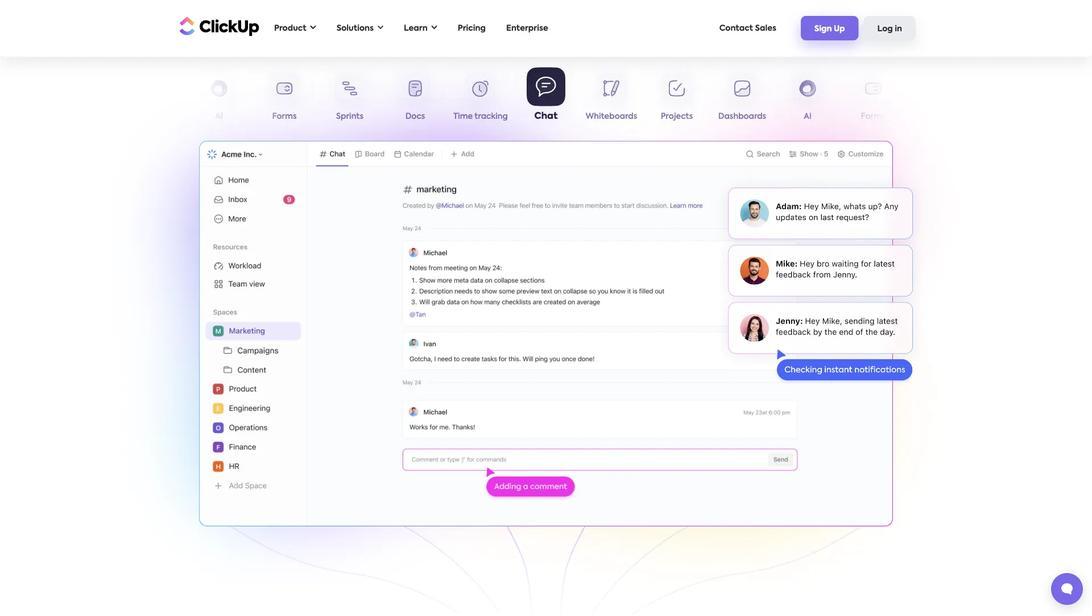 Task type: describe. For each thing, give the bounding box(es) containing it.
log in link
[[864, 16, 916, 40]]

2 ai button from the left
[[775, 73, 841, 125]]

2 forms button from the left
[[841, 73, 906, 125]]

1 dashboards button from the left
[[121, 73, 186, 125]]

2 dashboards from the left
[[718, 113, 766, 121]]

chat button
[[513, 67, 579, 124]]

1 sprints from the left
[[336, 113, 364, 121]]

solutions
[[337, 24, 374, 32]]

pricing
[[458, 24, 486, 32]]

contact
[[719, 24, 753, 32]]

projects button
[[644, 73, 710, 125]]

sign up
[[815, 25, 845, 33]]

log in
[[878, 25, 902, 33]]

up
[[834, 25, 845, 33]]

sign up button
[[801, 16, 859, 40]]

1 ai from the left
[[215, 113, 223, 121]]

2 sprints from the left
[[925, 113, 952, 121]]

learn
[[404, 24, 428, 32]]

time tracking
[[453, 113, 508, 121]]

docs
[[405, 113, 425, 121]]

forms for first forms button from the right
[[861, 113, 885, 121]]



Task type: locate. For each thing, give the bounding box(es) containing it.
1 horizontal spatial ai
[[804, 113, 812, 121]]

docs button
[[383, 73, 448, 125]]

learn button
[[398, 16, 443, 40]]

dashboards
[[130, 113, 178, 121], [718, 113, 766, 121]]

dashboards button
[[121, 73, 186, 125], [710, 73, 775, 125]]

product button
[[269, 16, 322, 40]]

1 sprints button from the left
[[317, 73, 383, 125]]

enterprise link
[[501, 16, 554, 40]]

2 ai from the left
[[804, 113, 812, 121]]

enterprise
[[506, 24, 548, 32]]

2 forms from the left
[[861, 113, 885, 121]]

chat
[[534, 111, 558, 121]]

1 forms from the left
[[272, 113, 297, 121]]

2 sprints button from the left
[[906, 73, 971, 125]]

0 horizontal spatial sprints
[[336, 113, 364, 121]]

sprints button
[[317, 73, 383, 125], [906, 73, 971, 125]]

product
[[274, 24, 306, 32]]

0 horizontal spatial forms
[[272, 113, 297, 121]]

1 horizontal spatial dashboards
[[718, 113, 766, 121]]

time tracking button
[[448, 73, 513, 125]]

0 horizontal spatial ai button
[[186, 73, 252, 125]]

in
[[895, 25, 902, 33]]

solutions button
[[331, 16, 389, 40]]

forms button
[[252, 73, 317, 125], [841, 73, 906, 125]]

projects
[[661, 113, 693, 121]]

0 horizontal spatial forms button
[[252, 73, 317, 125]]

0 horizontal spatial ai
[[215, 113, 223, 121]]

1 horizontal spatial sprints button
[[906, 73, 971, 125]]

tracking
[[475, 113, 508, 121]]

sales
[[755, 24, 776, 32]]

sprints
[[336, 113, 364, 121], [925, 113, 952, 121]]

1 forms button from the left
[[252, 73, 317, 125]]

0 horizontal spatial dashboards
[[130, 113, 178, 121]]

1 horizontal spatial ai button
[[775, 73, 841, 125]]

ai button
[[186, 73, 252, 125], [775, 73, 841, 125]]

pricing link
[[452, 16, 492, 40]]

time
[[453, 113, 473, 121]]

1 dashboards from the left
[[130, 113, 178, 121]]

clickup image
[[176, 15, 259, 37]]

2 dashboards button from the left
[[710, 73, 775, 125]]

ai
[[215, 113, 223, 121], [804, 113, 812, 121]]

whiteboards button
[[579, 73, 644, 125]]

chat image
[[199, 141, 893, 527], [714, 175, 927, 385]]

0 horizontal spatial sprints button
[[317, 73, 383, 125]]

1 horizontal spatial dashboards button
[[710, 73, 775, 125]]

1 horizontal spatial forms
[[861, 113, 885, 121]]

1 ai button from the left
[[186, 73, 252, 125]]

contact sales
[[719, 24, 776, 32]]

contact sales link
[[714, 16, 782, 40]]

whiteboards
[[586, 113, 637, 121]]

0 horizontal spatial dashboards button
[[121, 73, 186, 125]]

1 horizontal spatial sprints
[[925, 113, 952, 121]]

forms for first forms button from left
[[272, 113, 297, 121]]

1 horizontal spatial forms button
[[841, 73, 906, 125]]

forms
[[272, 113, 297, 121], [861, 113, 885, 121]]

log
[[878, 25, 893, 33]]

sign
[[815, 25, 832, 33]]



Task type: vqa. For each thing, say whether or not it's contained in the screenshot.
button to the top
no



